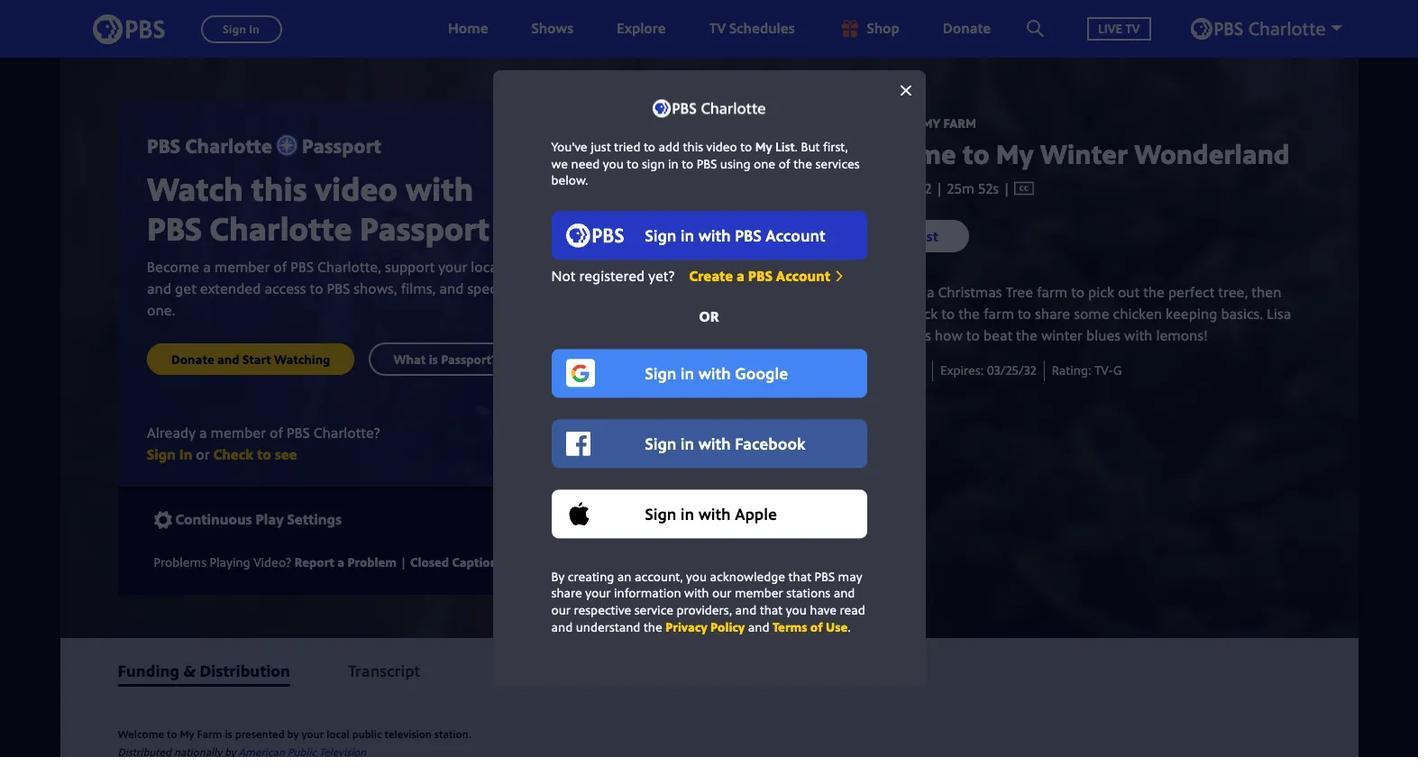 Task type: describe. For each thing, give the bounding box(es) containing it.
understand
[[576, 618, 640, 636]]

1 horizontal spatial lisa
[[1267, 304, 1291, 324]]

welcome to my farm welcome to my winter wonderland
[[840, 114, 1290, 172]]

to down close image
[[903, 114, 919, 132]]

funding & distribution
[[118, 660, 290, 681]]

play
[[256, 509, 284, 529]]

add
[[659, 138, 680, 155]]

1 vertical spatial you
[[686, 568, 707, 585]]

playing
[[210, 553, 250, 570]]

1 horizontal spatial our
[[712, 585, 731, 602]]

video
[[706, 138, 737, 155]]

use
[[826, 618, 848, 636]]

christmas
[[938, 282, 1002, 302]]

blues
[[1086, 326, 1121, 346]]

2 horizontal spatial |
[[999, 178, 1014, 198]]

tried
[[614, 138, 640, 155]]

aired:           03/24/22
[[840, 362, 925, 379]]

and left respective
[[551, 618, 573, 636]]

1 vertical spatial heads
[[866, 304, 904, 324]]

sign in dialog
[[493, 71, 925, 687]]

information
[[614, 585, 681, 602]]

how
[[935, 326, 963, 346]]

closed captioning link
[[410, 553, 516, 570]]

25m
[[947, 178, 975, 198]]

just
[[591, 138, 611, 155]]

us
[[917, 326, 931, 346]]

rating: tv-g
[[1052, 362, 1122, 379]]

may
[[838, 568, 862, 585]]

welcome to my farm is presented by your local public television station.
[[118, 726, 471, 742]]

welcome to my farm link
[[840, 114, 976, 132]]

closed
[[410, 553, 449, 570]]

winter
[[1041, 326, 1083, 346]]

&
[[183, 660, 196, 681]]

. inside ". but first, we need you to sign in to pbs using one of the services below."
[[795, 138, 798, 155]]

distribution
[[200, 660, 290, 681]]

your inside by creating an account, you acknowledge that pbs may share your information with our member stations and our respective service providers, and that you have read and understand the
[[585, 585, 611, 602]]

my up the 52s
[[996, 135, 1034, 172]]

you've just tried to add this video to my list
[[551, 138, 795, 155]]

beat
[[983, 326, 1012, 346]]

1 vertical spatial that
[[760, 602, 783, 619]]

tab list containing funding & distribution
[[60, 638, 1358, 703]]

to right how
[[966, 326, 980, 346]]

wonderland
[[1134, 135, 1290, 172]]

farm for welcome
[[944, 114, 976, 132]]

account,
[[635, 568, 683, 585]]

privacy
[[665, 618, 707, 636]]

some
[[1074, 304, 1109, 324]]

0 vertical spatial heads
[[867, 282, 906, 302]]

creating
[[568, 568, 614, 585]]

or
[[699, 307, 719, 327]]

the right "beat"
[[1016, 326, 1038, 346]]

your inside funding & distribution tab panel
[[302, 726, 324, 742]]

pbs charlotte image
[[653, 100, 765, 118]]

problem
[[347, 553, 397, 570]]

sign
[[642, 155, 665, 172]]

create a pbs account link
[[689, 266, 845, 286]]

local
[[326, 726, 350, 742]]

by creating an account, you acknowledge that pbs may share your information with our member stations and our respective service providers, and that you have read and understand the
[[551, 568, 865, 636]]

she
[[840, 304, 862, 324]]

twitter image
[[668, 510, 686, 528]]

terms
[[773, 618, 807, 636]]

share:
[[576, 510, 618, 529]]

in
[[668, 155, 679, 172]]

continuous
[[175, 509, 252, 529]]

farm for is
[[197, 726, 222, 742]]

. but first, we need you to sign in to pbs using one of the services below.
[[551, 138, 860, 189]]

tree,
[[1218, 282, 1248, 302]]

report
[[295, 553, 334, 570]]

share inside by creating an account, you acknowledge that pbs may share your information with our member stations and our respective service providers, and that you have read and understand the
[[551, 585, 582, 602]]

of inside ". but first, we need you to sign in to pbs using one of the services below."
[[779, 155, 790, 172]]

funding & distribution tab panel
[[60, 703, 1358, 757]]

television
[[385, 726, 432, 742]]

pbs image
[[92, 9, 165, 49]]

pick
[[1088, 282, 1114, 302]]

create a pbs account
[[689, 266, 830, 286]]

to right video
[[740, 138, 752, 155]]

rating:
[[1052, 362, 1091, 379]]

1 horizontal spatial |
[[935, 178, 943, 198]]

problems
[[154, 553, 206, 570]]

need
[[571, 155, 600, 172]]

with inside lisa heads to a christmas tree farm to pick out the perfect tree, then she heads back to the farm to share some chicken keeping basics. lisa then shows us how to beat the winter blues with lemons!
[[1124, 326, 1152, 346]]

my up 03/24/2022 | 25m 52s
[[922, 114, 940, 132]]

service
[[634, 602, 673, 619]]

expires:
[[941, 362, 984, 379]]

registered
[[579, 266, 645, 286]]

settings
[[287, 509, 342, 529]]

perfect
[[1168, 282, 1215, 302]]

0 horizontal spatial farm
[[983, 304, 1014, 324]]

shows
[[873, 326, 913, 346]]

public
[[352, 726, 382, 742]]

by
[[551, 568, 565, 585]]

chicken
[[1113, 304, 1162, 324]]

to left pick
[[1071, 282, 1085, 302]]

by
[[287, 726, 299, 742]]

0 vertical spatial lisa
[[840, 282, 864, 302]]

0 vertical spatial farm
[[1037, 282, 1068, 302]]

1 vertical spatial welcome
[[840, 135, 956, 172]]

account
[[776, 266, 830, 286]]

one
[[754, 155, 775, 172]]

stations
[[786, 585, 830, 602]]

aired:
[[840, 362, 872, 379]]



Task type: locate. For each thing, give the bounding box(es) containing it.
an
[[617, 568, 632, 585]]

0 horizontal spatial .
[[795, 138, 798, 155]]

1 vertical spatial lisa
[[1267, 304, 1291, 324]]

with
[[1124, 326, 1152, 346], [684, 585, 709, 602]]

close image
[[900, 85, 911, 96]]

then down she
[[840, 326, 869, 346]]

yet?
[[648, 266, 675, 286]]

1 vertical spatial of
[[810, 618, 823, 636]]

and
[[834, 585, 855, 602], [735, 602, 757, 619], [551, 618, 573, 636], [748, 618, 769, 636]]

tv-
[[1094, 362, 1113, 379]]

a right create
[[737, 266, 745, 286]]

welcome down welcome to my farm link
[[840, 135, 956, 172]]

acknowledge
[[710, 568, 785, 585]]

1 vertical spatial your
[[302, 726, 324, 742]]

1 horizontal spatial farm
[[944, 114, 976, 132]]

0 horizontal spatial lisa
[[840, 282, 864, 302]]

the inside ". but first, we need you to sign in to pbs using one of the services below."
[[793, 155, 812, 172]]

this
[[683, 138, 703, 155]]

your right by
[[302, 726, 324, 742]]

expires:         03/25/32
[[941, 362, 1037, 379]]

the left 'services'
[[793, 155, 812, 172]]

that left 'stations'
[[760, 602, 783, 619]]

below.
[[551, 172, 588, 189]]

to left "is"
[[167, 726, 177, 742]]

that
[[788, 568, 811, 585], [760, 602, 783, 619]]

with down chicken
[[1124, 326, 1152, 346]]

1 horizontal spatial pbs
[[748, 266, 773, 286]]

1 horizontal spatial of
[[810, 618, 823, 636]]

1 horizontal spatial a
[[737, 266, 745, 286]]

1 horizontal spatial that
[[788, 568, 811, 585]]

privacy policy and terms of use .
[[665, 618, 851, 636]]

you
[[603, 155, 624, 172], [686, 568, 707, 585], [786, 602, 807, 619]]

a
[[737, 266, 745, 286], [927, 282, 934, 302], [337, 553, 344, 570]]

farm right 'tree'
[[1037, 282, 1068, 302]]

0 vertical spatial that
[[788, 568, 811, 585]]

0 horizontal spatial with
[[684, 585, 709, 602]]

lisa up she
[[840, 282, 864, 302]]

that up have
[[788, 568, 811, 585]]

to down 'tree'
[[1018, 304, 1031, 324]]

keeping
[[1166, 304, 1217, 324]]

then
[[1252, 282, 1281, 302], [840, 326, 869, 346]]

you left have
[[786, 602, 807, 619]]

2 vertical spatial you
[[786, 602, 807, 619]]

to up the 52s
[[963, 135, 990, 172]]

not registered yet?
[[551, 266, 675, 286]]

lisa right basics.
[[1267, 304, 1291, 324]]

not
[[551, 266, 576, 286]]

farm inside funding & distribution tab panel
[[197, 726, 222, 742]]

video?
[[253, 553, 291, 570]]

to up back
[[910, 282, 923, 302]]

0 vertical spatial share
[[1035, 304, 1070, 324]]

basics.
[[1221, 304, 1263, 324]]

to left sign
[[627, 155, 639, 172]]

then up basics.
[[1252, 282, 1281, 302]]

transcript link
[[348, 660, 420, 681]]

welcome for your
[[118, 726, 164, 742]]

respective
[[574, 602, 631, 619]]

back
[[908, 304, 938, 324]]

0 horizontal spatial that
[[760, 602, 783, 619]]

farm up "beat"
[[983, 304, 1014, 324]]

presented
[[235, 726, 285, 742]]

and down the acknowledge
[[735, 602, 757, 619]]

facebook image
[[630, 510, 648, 528]]

0 horizontal spatial pbs
[[697, 155, 717, 172]]

and up use
[[834, 585, 855, 602]]

welcome up first,
[[840, 114, 900, 132]]

welcome for winter
[[840, 114, 900, 132]]

is
[[225, 726, 232, 742]]

| right the 25m
[[999, 178, 1014, 198]]

.
[[795, 138, 798, 155], [848, 618, 851, 636]]

to right the in
[[682, 155, 694, 172]]

to inside funding & distribution tab panel
[[167, 726, 177, 742]]

you up providers,
[[686, 568, 707, 585]]

1 vertical spatial farm
[[983, 304, 1014, 324]]

1 horizontal spatial your
[[585, 585, 611, 602]]

0 vertical spatial of
[[779, 155, 790, 172]]

pbs left using
[[697, 155, 717, 172]]

share up winter
[[1035, 304, 1070, 324]]

1 horizontal spatial then
[[1252, 282, 1281, 302]]

my inside funding & distribution tab panel
[[180, 726, 194, 742]]

a up back
[[927, 282, 934, 302]]

1 vertical spatial then
[[840, 326, 869, 346]]

a inside sign in dialog
[[737, 266, 745, 286]]

0 vertical spatial .
[[795, 138, 798, 155]]

list
[[775, 138, 795, 155]]

farm inside welcome to my farm welcome to my winter wonderland
[[944, 114, 976, 132]]

0 horizontal spatial then
[[840, 326, 869, 346]]

2 vertical spatial pbs
[[815, 568, 835, 585]]

1 vertical spatial share
[[551, 585, 582, 602]]

tab list
[[60, 638, 1358, 703]]

1 horizontal spatial farm
[[1037, 282, 1068, 302]]

2 horizontal spatial pbs
[[815, 568, 835, 585]]

1 horizontal spatial with
[[1124, 326, 1152, 346]]

. right have
[[848, 618, 851, 636]]

your left 'an'
[[585, 585, 611, 602]]

| left closed
[[400, 553, 407, 570]]

member
[[735, 585, 783, 602]]

pbs left account
[[748, 266, 773, 286]]

to left the add at the left of page
[[644, 138, 655, 155]]

report a problem button
[[295, 550, 397, 573]]

1 vertical spatial pbs
[[748, 266, 773, 286]]

we
[[551, 155, 568, 172]]

52s
[[978, 178, 999, 198]]

0 horizontal spatial |
[[400, 553, 407, 570]]

your
[[585, 585, 611, 602], [302, 726, 324, 742]]

terms of use link
[[773, 618, 848, 636]]

03/24/2022 | 25m 52s
[[859, 178, 999, 198]]

2 horizontal spatial a
[[927, 282, 934, 302]]

pbs inside ". but first, we need you to sign in to pbs using one of the services below."
[[697, 155, 717, 172]]

create
[[689, 266, 733, 286]]

1 horizontal spatial .
[[848, 618, 851, 636]]

funding
[[118, 660, 179, 681]]

the left privacy
[[644, 618, 662, 636]]

first,
[[823, 138, 848, 155]]

lisa heads to a christmas tree farm to pick out the perfect tree, then she heads back to the farm to share some chicken keeping basics. lisa then shows us how to beat the winter blues with lemons!
[[840, 282, 1291, 346]]

0 vertical spatial you
[[603, 155, 624, 172]]

0 horizontal spatial you
[[603, 155, 624, 172]]

03/24/2022
[[859, 178, 932, 198]]

of left use
[[810, 618, 823, 636]]

0 horizontal spatial share
[[551, 585, 582, 602]]

pbs inside by creating an account, you acknowledge that pbs may share your information with our member stations and our respective service providers, and that you have read and understand the
[[815, 568, 835, 585]]

share
[[1035, 304, 1070, 324], [551, 585, 582, 602]]

farm up the 25m
[[944, 114, 976, 132]]

share up understand
[[551, 585, 582, 602]]

0 horizontal spatial of
[[779, 155, 790, 172]]

providers,
[[677, 602, 732, 619]]

pbs
[[697, 155, 717, 172], [748, 266, 773, 286], [815, 568, 835, 585]]

you inside ". but first, we need you to sign in to pbs using one of the services below."
[[603, 155, 624, 172]]

welcome inside funding & distribution tab panel
[[118, 726, 164, 742]]

farm
[[944, 114, 976, 132], [197, 726, 222, 742]]

| left the 25m
[[935, 178, 943, 198]]

to up how
[[941, 304, 955, 324]]

the right out
[[1143, 282, 1165, 302]]

read
[[840, 602, 865, 619]]

0 vertical spatial then
[[1252, 282, 1281, 302]]

but
[[801, 138, 820, 155]]

1 vertical spatial .
[[848, 618, 851, 636]]

0 vertical spatial farm
[[944, 114, 976, 132]]

pbs left may on the right bottom of the page
[[815, 568, 835, 585]]

document
[[493, 71, 925, 687]]

out
[[1118, 282, 1140, 302]]

0 vertical spatial with
[[1124, 326, 1152, 346]]

0 vertical spatial your
[[585, 585, 611, 602]]

lisa
[[840, 282, 864, 302], [1267, 304, 1291, 324]]

welcome down the funding
[[118, 726, 164, 742]]

funding & distribution link
[[118, 660, 290, 681]]

. left but
[[795, 138, 798, 155]]

using
[[720, 155, 751, 172]]

my left "is"
[[180, 726, 194, 742]]

0 vertical spatial welcome
[[840, 114, 900, 132]]

my left list
[[755, 138, 772, 155]]

document containing not registered yet?
[[493, 71, 925, 687]]

0 horizontal spatial farm
[[197, 726, 222, 742]]

tree
[[1006, 282, 1033, 302]]

station.
[[434, 726, 471, 742]]

0 horizontal spatial our
[[551, 602, 571, 619]]

farm left "is"
[[197, 726, 222, 742]]

share inside lisa heads to a christmas tree farm to pick out the perfect tree, then she heads back to the farm to share some chicken keeping basics. lisa then shows us how to beat the winter blues with lemons!
[[1035, 304, 1070, 324]]

a inside lisa heads to a christmas tree farm to pick out the perfect tree, then she heads back to the farm to share some chicken keeping basics. lisa then shows us how to beat the winter blues with lemons!
[[927, 282, 934, 302]]

1 vertical spatial farm
[[197, 726, 222, 742]]

of right 'one'
[[779, 155, 790, 172]]

problems playing video? report a problem | closed captioning
[[154, 553, 516, 570]]

2 horizontal spatial you
[[786, 602, 807, 619]]

0 vertical spatial pbs
[[697, 155, 717, 172]]

|
[[935, 178, 943, 198], [999, 178, 1014, 198], [400, 553, 407, 570]]

continuous play settings
[[175, 509, 342, 529]]

1 horizontal spatial share
[[1035, 304, 1070, 324]]

0 horizontal spatial your
[[302, 726, 324, 742]]

you've
[[551, 138, 587, 155]]

you right need
[[603, 155, 624, 172]]

our up policy
[[712, 585, 731, 602]]

and right policy
[[748, 618, 769, 636]]

the inside by creating an account, you acknowledge that pbs may share your information with our member stations and our respective service providers, and that you have read and understand the
[[644, 618, 662, 636]]

1 horizontal spatial you
[[686, 568, 707, 585]]

farm
[[1037, 282, 1068, 302], [983, 304, 1014, 324]]

a right report
[[337, 553, 344, 570]]

transcript
[[348, 660, 420, 681]]

03/25/32
[[987, 362, 1037, 379]]

1 vertical spatial with
[[684, 585, 709, 602]]

winter
[[1040, 135, 1128, 172]]

with inside by creating an account, you acknowledge that pbs may share your information with our member stations and our respective service providers, and that you have read and understand the
[[684, 585, 709, 602]]

the
[[793, 155, 812, 172], [1143, 282, 1165, 302], [958, 304, 980, 324], [1016, 326, 1038, 346], [644, 618, 662, 636]]

services
[[815, 155, 860, 172]]

captioning
[[452, 553, 516, 570]]

have
[[810, 602, 837, 619]]

0 horizontal spatial a
[[337, 553, 344, 570]]

03/24/22
[[875, 362, 925, 379]]

the down christmas at top right
[[958, 304, 980, 324]]

my inside sign in dialog
[[755, 138, 772, 155]]

with up privacy policy link
[[684, 585, 709, 602]]

privacy policy link
[[665, 618, 745, 636]]

2 vertical spatial welcome
[[118, 726, 164, 742]]

our down by
[[551, 602, 571, 619]]



Task type: vqa. For each thing, say whether or not it's contained in the screenshot.
our to the left
yes



